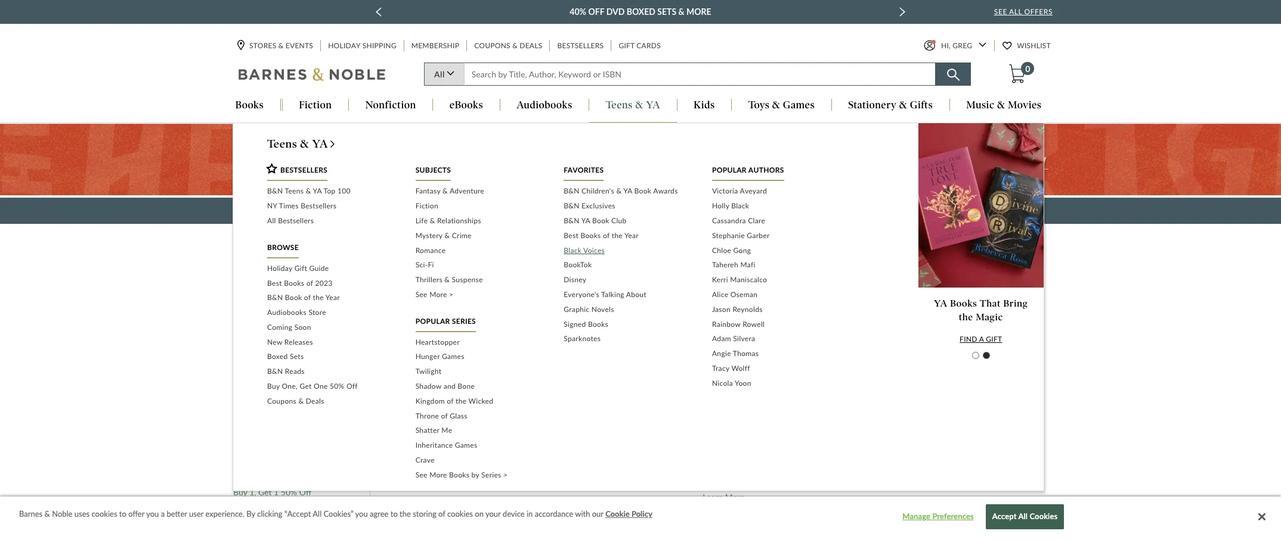Task type: locate. For each thing, give the bounding box(es) containing it.
off up "accept
[[299, 488, 312, 498]]

100 up teens & ya top 100
[[268, 335, 283, 345]]

1 horizontal spatial ny
[[267, 202, 277, 211]]

0 horizontal spatial year
[[326, 294, 340, 303]]

stationery
[[848, 99, 897, 111]]

teens for the teens & ya button
[[606, 99, 633, 111]]

0 vertical spatial favorites
[[564, 166, 604, 175]]

store inside holiday gift guide best books of 2023 b&n book of the year audiobooks store coming soon new releases boxed sets b&n reads buy one, get one 50% off coupons & deals
[[309, 308, 326, 317]]

0 vertical spatial fiction
[[299, 99, 332, 111]]

holiday down customer
[[233, 317, 261, 327]]

0 horizontal spatial coupons & deals link
[[267, 395, 398, 410]]

manage preferences button
[[901, 506, 976, 530]]

1 horizontal spatial deals
[[520, 41, 542, 50]]

more inside heartstopper hunger games twilight shadow and bone kingdom of the wicked throne of glass shatter me inheritance games crave see more books by series >
[[430, 471, 447, 480]]

bestsellers right bestsellers image
[[280, 166, 328, 175]]

0 vertical spatial new releases
[[233, 406, 284, 416]]

coming soon icon image
[[533, 339, 660, 422]]

best down the for
[[564, 231, 579, 240]]

black up 'booktok'
[[564, 246, 582, 255]]

0 vertical spatial kids
[[694, 99, 715, 111]]

shatter me link
[[416, 424, 546, 439]]

new up the coming soon
[[233, 406, 250, 416]]

b&n left exclusives
[[564, 202, 580, 211]]

ny inside the book store 'main content'
[[233, 388, 244, 398]]

fiction down 'logo'
[[299, 99, 332, 111]]

ny times® bestsellers
[[233, 388, 317, 398]]

1 vertical spatial new
[[233, 406, 250, 416]]

1 horizontal spatial by
[[472, 471, 479, 480]]

soon down audiobooks store link
[[294, 323, 311, 332]]

deals down one
[[306, 397, 324, 406]]

& inside privacy alert dialog
[[44, 510, 50, 520]]

1 horizontal spatial best
[[564, 231, 579, 240]]

see inside fantasy & adventure fiction life & relationships mystery & crime romance sci-fi thrillers & suspense see more >
[[416, 290, 428, 299]]

books button
[[219, 99, 280, 112]]

games inside button
[[783, 99, 815, 111]]

0 horizontal spatial new
[[233, 406, 250, 416]]

kerri maniscalco link
[[712, 273, 843, 288]]

1 vertical spatial audiobooks
[[267, 308, 307, 317]]

boxed sets link
[[267, 350, 398, 365]]

holiday left shipping
[[328, 41, 361, 50]]

bestsellers link
[[556, 40, 605, 52]]

to left read
[[520, 267, 527, 276]]

you left agree
[[355, 510, 368, 520]]

special up 1,
[[233, 472, 262, 481]]

list
[[267, 185, 398, 229], [416, 185, 546, 303], [564, 185, 694, 347], [712, 185, 843, 392], [267, 262, 398, 410], [416, 336, 546, 484]]

all bestsellers link
[[267, 214, 398, 229]]

favorites up holiday gift guide
[[275, 301, 315, 310]]

teens up barnes & noble book of the year! the heaven & earth grocery store. shop now image
[[606, 99, 633, 111]]

teens inside the book store 'main content'
[[233, 352, 254, 363]]

user image
[[924, 40, 935, 52]]

0
[[1025, 64, 1030, 74]]

learn more link
[[703, 493, 745, 503]]

0 horizontal spatial black
[[564, 246, 582, 255]]

previous slide / item image
[[376, 7, 382, 17]]

1 vertical spatial by
[[472, 471, 479, 480]]

guide down the customer favorites on the bottom of the page
[[279, 317, 301, 327]]

favorites inside the book store 'main content'
[[275, 301, 315, 310]]

teens inside b&n teens & ya top 100 ny times bestsellers all bestsellers
[[285, 187, 304, 196]]

0 vertical spatial ny
[[267, 202, 277, 211]]

of inside privacy alert dialog
[[438, 510, 445, 520]]

the left magic at the right bottom
[[959, 312, 973, 323]]

1 vertical spatial soon
[[263, 423, 282, 433]]

and left more. on the right
[[811, 267, 824, 276]]

sets inside holiday gift guide best books of 2023 b&n book of the year audiobooks store coming soon new releases boxed sets b&n reads buy one, get one 50% off coupons & deals
[[290, 353, 304, 362]]

1 horizontal spatial kids
[[694, 99, 715, 111]]

right
[[546, 267, 562, 276]]

that
[[980, 299, 1001, 310]]

new releases down glass in the bottom of the page
[[444, 425, 494, 435]]

guide for holiday gift guide
[[279, 317, 301, 327]]

special for special sections
[[673, 304, 718, 322]]

2023 up b&n book of the year link
[[315, 279, 333, 288]]

games right toys
[[783, 99, 815, 111]]

kids inside the book store 'main content'
[[233, 370, 249, 380]]

popular up heartstopper
[[416, 317, 450, 326]]

life
[[416, 217, 428, 225]]

cassandra
[[712, 217, 746, 225]]

2 horizontal spatial year
[[756, 474, 785, 492]]

best
[[481, 267, 495, 276]]

fiction down fantasy
[[416, 202, 438, 211]]

subjects heading
[[416, 166, 451, 182]]

Search by Title, Author, Keyword or ISBN text field
[[464, 63, 936, 86]]

list containing fantasy & adventure
[[416, 185, 546, 303]]

top
[[324, 187, 336, 196], [253, 335, 266, 345], [276, 352, 289, 363], [251, 370, 264, 380]]

angie
[[712, 350, 731, 359]]

2023 inside holiday gift guide best books of 2023 b&n book of the year audiobooks store coming soon new releases boxed sets b&n reads buy one, get one 50% off coupons & deals
[[315, 279, 333, 288]]

boxed right the dvd
[[627, 7, 655, 17]]

now
[[564, 267, 578, 276]]

0 vertical spatial popular
[[712, 166, 747, 175]]

down arrow image
[[979, 43, 987, 47]]

the up learn more link
[[732, 474, 752, 492]]

1 horizontal spatial releases
[[284, 338, 313, 347]]

1 you from the left
[[146, 510, 159, 520]]

guide down victoria aveyard link
[[787, 205, 813, 217]]

0 vertical spatial series
[[452, 317, 476, 326]]

sets up reads
[[290, 353, 304, 362]]

accept all cookies
[[992, 513, 1058, 522]]

the inside the book store discover the best books to read right now including trending titles, bookseller recommendations, new releases and more.
[[468, 267, 479, 276]]

bone
[[458, 382, 475, 391]]

0 horizontal spatial 50%
[[281, 488, 297, 498]]

1 vertical spatial best
[[267, 279, 282, 288]]

coming down the customer favorites on the bottom of the page
[[267, 323, 292, 332]]

of left glass in the bottom of the page
[[441, 412, 448, 421]]

holiday gift guide link down the customer favorites on the bottom of the page
[[233, 317, 301, 327]]

see down the thrillers
[[416, 290, 428, 299]]

40% off dvd boxed sets & more link
[[570, 5, 711, 19]]

0 horizontal spatial find
[[468, 205, 488, 217]]

1 vertical spatial boxed
[[267, 353, 288, 362]]

year
[[624, 231, 639, 240], [326, 294, 340, 303], [756, 474, 785, 492]]

guide inside holiday gift guide best books of 2023 b&n book of the year audiobooks store coming soon new releases boxed sets b&n reads buy one, get one 50% off coupons & deals
[[309, 264, 329, 273]]

top up reads
[[276, 352, 289, 363]]

new releases link
[[267, 336, 398, 350], [405, 339, 533, 453], [233, 406, 284, 416]]

2023 inside 2023 b&n book of the year winner learn more
[[610, 474, 639, 492]]

1 vertical spatial store
[[309, 308, 326, 317]]

bestsellers down reads
[[277, 388, 317, 398]]

off inside holiday gift guide best books of 2023 b&n book of the year audiobooks store coming soon new releases boxed sets b&n reads buy one, get one 50% off coupons & deals
[[346, 382, 358, 391]]

b&n teens & ya top 100 ny times bestsellers all bestsellers
[[267, 187, 351, 225]]

1 cookies from the left
[[92, 510, 117, 520]]

1 horizontal spatial teens & ya
[[606, 99, 660, 111]]

best books of 2023 link
[[267, 276, 398, 291]]

romance link
[[416, 244, 546, 258]]

new down glass in the bottom of the page
[[444, 425, 461, 435]]

the inside heartstopper hunger games twilight shadow and bone kingdom of the wicked throne of glass shatter me inheritance games crave see more books by series >
[[456, 397, 467, 406]]

the left storing
[[400, 510, 411, 520]]

buy left one,
[[267, 382, 280, 391]]

find for find a gift
[[960, 335, 977, 344]]

all
[[1009, 7, 1022, 16], [434, 69, 445, 80], [267, 217, 276, 225], [313, 510, 322, 520], [1018, 513, 1028, 522]]

store inside the book store discover the best books to read right now including trending titles, bookseller recommendations, new releases and more.
[[662, 242, 704, 265]]

0 horizontal spatial sets
[[290, 353, 304, 362]]

series down crave link
[[481, 471, 501, 480]]

0 horizontal spatial >
[[449, 290, 453, 299]]

guide
[[787, 205, 813, 217], [309, 264, 329, 273], [279, 317, 301, 327]]

1 horizontal spatial year
[[624, 231, 639, 240]]

ya
[[646, 99, 660, 111], [312, 137, 328, 151], [313, 187, 322, 196], [623, 187, 632, 196], [581, 217, 590, 225], [934, 299, 947, 310], [264, 352, 274, 363]]

stores & events link
[[237, 40, 314, 52]]

2 horizontal spatial releases
[[463, 425, 494, 435]]

1 vertical spatial holiday gift guide link
[[233, 317, 301, 327]]

a inside alert dialog
[[161, 510, 165, 520]]

holiday for holiday gift guide
[[233, 317, 261, 327]]

0 horizontal spatial fiction
[[299, 99, 332, 111]]

0 horizontal spatial kids
[[233, 370, 249, 380]]

0 horizontal spatial best
[[267, 279, 282, 288]]

a down magic at the right bottom
[[979, 335, 984, 344]]

new releases up the coming soon
[[233, 406, 284, 416]]

customer favorites
[[233, 301, 315, 310]]

deals inside holiday gift guide best books of 2023 b&n book of the year audiobooks store coming soon new releases boxed sets b&n reads buy one, get one 50% off coupons & deals
[[306, 397, 324, 406]]

special down alice on the bottom
[[673, 304, 718, 322]]

games
[[783, 99, 815, 111], [442, 353, 464, 362], [455, 442, 477, 450]]

games for hunger
[[442, 353, 464, 362]]

1 vertical spatial favorites
[[275, 301, 315, 310]]

find inside the book store 'main content'
[[468, 205, 488, 217]]

1 vertical spatial year
[[326, 294, 340, 303]]

kids inside button
[[694, 99, 715, 111]]

ya down b&n top 100 link
[[264, 352, 274, 363]]

throne of glass link
[[416, 410, 546, 424]]

coming up books by subject
[[233, 423, 261, 433]]

0 vertical spatial best
[[564, 231, 579, 240]]

sections
[[721, 304, 775, 322]]

ny inside b&n teens & ya top 100 ny times bestsellers all bestsellers
[[267, 202, 277, 211]]

by inside heartstopper hunger games twilight shadow and bone kingdom of the wicked throne of glass shatter me inheritance games crave see more books by series >
[[472, 471, 479, 480]]

& inside b&n teens & ya top 100 ny times bestsellers all bestsellers
[[306, 187, 311, 196]]

the book store discover the best books to read right now including trending titles, bookseller recommendations, new releases and more.
[[436, 242, 845, 276]]

0 horizontal spatial soon
[[263, 423, 282, 433]]

toys & games
[[748, 99, 815, 111]]

black inside b&n children's & ya book awards b&n exclusives b&n ya book club best books of the year black voices booktok disney everyone's talking about graphic novels signed books sparknotes
[[564, 246, 582, 255]]

to inside the book store discover the best books to read right now including trending titles, bookseller recommendations, new releases and more.
[[520, 267, 527, 276]]

search image
[[947, 69, 959, 81]]

2 horizontal spatial guide
[[787, 205, 813, 217]]

sparknotes
[[564, 335, 601, 344]]

list containing b&n teens & ya top 100
[[267, 185, 398, 229]]

1 vertical spatial black
[[564, 246, 582, 255]]

find down fantasy & adventure link
[[468, 205, 488, 217]]

0 vertical spatial special
[[673, 304, 718, 322]]

of up b&n book of the year link
[[306, 279, 313, 288]]

0 horizontal spatial popular
[[416, 317, 450, 326]]

teens inside button
[[606, 99, 633, 111]]

kids up times®
[[233, 370, 249, 380]]

0 horizontal spatial ny
[[233, 388, 244, 398]]

agree
[[370, 510, 389, 520]]

holiday gift guide link for b&n top 100
[[233, 317, 301, 327]]

1 horizontal spatial new
[[267, 338, 282, 347]]

next slide / item image
[[899, 7, 905, 17]]

2 vertical spatial year
[[756, 474, 785, 492]]

all right "accept"
[[1018, 513, 1028, 522]]

teens & ya up "bestsellers" heading
[[267, 137, 328, 151]]

0 horizontal spatial get
[[258, 488, 272, 498]]

barnes & noble book of the year! the heaven & earth grocery store. shop now image
[[0, 124, 1281, 196]]

top up times®
[[251, 370, 264, 380]]

100 up ny times® bestsellers
[[266, 370, 281, 380]]

guide inside holiday gift guide link
[[279, 317, 301, 327]]

1 vertical spatial fiction
[[416, 202, 438, 211]]

black up the cassandra
[[731, 202, 749, 211]]

exclusives
[[582, 202, 615, 211]]

browse heading
[[267, 243, 299, 259]]

offer
[[128, 510, 144, 520]]

tracy
[[712, 364, 730, 373]]

1 horizontal spatial on
[[624, 205, 635, 217]]

list containing heartstopper
[[416, 336, 546, 484]]

teens up kids top 100
[[233, 352, 254, 363]]

disney
[[564, 276, 587, 285]]

1 horizontal spatial get
[[300, 382, 312, 391]]

off right 40%
[[588, 7, 604, 17]]

b&n up times
[[267, 187, 283, 196]]

year inside holiday gift guide best books of 2023 b&n book of the year audiobooks store coming soon new releases boxed sets b&n reads buy one, get one 50% off coupons & deals
[[326, 294, 340, 303]]

disney link
[[564, 273, 694, 288]]

store down b&n book of the year link
[[309, 308, 326, 317]]

get inside the book store 'main content'
[[258, 488, 272, 498]]

novels
[[592, 305, 614, 314]]

more.
[[826, 267, 845, 276]]

teens & ya up barnes & noble book of the year! the heaven & earth grocery store. shop now image
[[606, 99, 660, 111]]

0 vertical spatial year
[[624, 231, 639, 240]]

None field
[[464, 63, 936, 86]]

0 vertical spatial releases
[[284, 338, 313, 347]]

1 horizontal spatial new releases
[[444, 425, 494, 435]]

books inside heartstopper hunger games twilight shadow and bone kingdom of the wicked throne of glass shatter me inheritance games crave see more books by series >
[[449, 471, 470, 480]]

signed
[[564, 320, 586, 329]]

times®
[[246, 388, 275, 398]]

bestsellers heading
[[265, 163, 328, 182]]

coupons inside holiday gift guide best books of 2023 b&n book of the year audiobooks store coming soon new releases boxed sets b&n reads buy one, get one 50% off coupons & deals
[[267, 397, 296, 406]]

coming inside the book store 'main content'
[[233, 423, 261, 433]]

0 horizontal spatial coming
[[233, 423, 261, 433]]

cookies left your
[[447, 510, 473, 520]]

1 horizontal spatial boxed
[[627, 7, 655, 17]]

0 horizontal spatial deals
[[306, 397, 324, 406]]

1 horizontal spatial fiction
[[416, 202, 438, 211]]

1 vertical spatial find
[[960, 335, 977, 344]]

reads
[[285, 368, 305, 377]]

the up glass in the bottom of the page
[[456, 397, 467, 406]]

0 vertical spatial soon
[[294, 323, 311, 332]]

0 vertical spatial games
[[783, 99, 815, 111]]

find the perfect gift for everyone on your list shop our holiday gift guide
[[468, 205, 813, 217]]

0 vertical spatial a
[[979, 335, 984, 344]]

holiday down aveyard
[[729, 205, 764, 217]]

list containing b&n children's & ya book awards
[[564, 185, 694, 347]]

see inside heartstopper hunger games twilight shadow and bone kingdom of the wicked throne of glass shatter me inheritance games crave see more books by series >
[[416, 471, 428, 480]]

0 vertical spatial coming
[[267, 323, 292, 332]]

best inside holiday gift guide best books of 2023 b&n book of the year audiobooks store coming soon new releases boxed sets b&n reads buy one, get one 50% off coupons & deals
[[267, 279, 282, 288]]

list for browse
[[267, 262, 398, 410]]

sets up cards
[[657, 7, 676, 17]]

0 vertical spatial get
[[300, 382, 312, 391]]

0 horizontal spatial by
[[258, 441, 267, 451]]

2023 b&n book of the year winner learn more
[[610, 474, 838, 503]]

gift down victoria aveyard link
[[767, 205, 784, 217]]

teens up times
[[285, 187, 304, 196]]

cookies
[[92, 510, 117, 520], [447, 510, 473, 520]]

by inside the book store 'main content'
[[258, 441, 267, 451]]

all link
[[424, 63, 464, 86]]

soon
[[294, 323, 311, 332], [263, 423, 282, 433]]

values
[[263, 472, 291, 481]]

coupons down one,
[[267, 397, 296, 406]]

0 horizontal spatial special
[[233, 472, 262, 481]]

1 horizontal spatial cookies
[[447, 510, 473, 520]]

new
[[267, 338, 282, 347], [233, 406, 250, 416], [444, 425, 461, 435]]

victoria
[[712, 187, 738, 196]]

buy left 1,
[[233, 488, 247, 498]]

get inside holiday gift guide best books of 2023 b&n book of the year audiobooks store coming soon new releases boxed sets b&n reads buy one, get one 50% off coupons & deals
[[300, 382, 312, 391]]

more inside fantasy & adventure fiction life & relationships mystery & crime romance sci-fi thrillers & suspense see more >
[[430, 290, 447, 299]]

1 vertical spatial coupons & deals link
[[267, 395, 398, 410]]

find down magic at the right bottom
[[960, 335, 977, 344]]

1 horizontal spatial 2023
[[610, 474, 639, 492]]

b&n inside 2023 b&n book of the year winner learn more
[[643, 474, 675, 492]]

gift left the for
[[543, 205, 561, 217]]

book inside holiday gift guide best books of 2023 b&n book of the year audiobooks store coming soon new releases boxed sets b&n reads buy one, get one 50% off coupons & deals
[[285, 294, 302, 303]]

list containing holiday gift guide
[[267, 262, 398, 410]]

see all offers
[[994, 7, 1053, 16]]

year down b&n ya book club "link"
[[624, 231, 639, 240]]

1 horizontal spatial popular
[[712, 166, 747, 175]]

inheritance
[[416, 442, 453, 450]]

holiday inside holiday gift guide best books of 2023 b&n book of the year audiobooks store coming soon new releases boxed sets b&n reads buy one, get one 50% off coupons & deals
[[267, 264, 292, 273]]

0 horizontal spatial you
[[146, 510, 159, 520]]

new
[[766, 267, 780, 276]]

releases up reads
[[284, 338, 313, 347]]

0 horizontal spatial favorites
[[275, 301, 315, 310]]

books icon image
[[660, 339, 787, 422]]

2 you from the left
[[355, 510, 368, 520]]

accordance
[[535, 510, 573, 520]]

1 vertical spatial guide
[[309, 264, 329, 273]]

b&n up holiday gift guide
[[267, 294, 283, 303]]

noble
[[52, 510, 72, 520]]

0 vertical spatial new
[[267, 338, 282, 347]]

1 vertical spatial games
[[442, 353, 464, 362]]

0 horizontal spatial and
[[444, 382, 456, 391]]

fi
[[428, 261, 434, 270]]

preferences
[[932, 513, 974, 522]]

1 horizontal spatial you
[[355, 510, 368, 520]]

new up teens & ya top 100
[[267, 338, 282, 347]]

find for find the perfect gift for everyone on your list shop our holiday gift guide
[[468, 205, 488, 217]]

the down club
[[612, 231, 623, 240]]

boxed
[[627, 7, 655, 17], [267, 353, 288, 362]]

holiday down "browse" heading
[[267, 264, 292, 273]]

audiobooks inside button
[[517, 99, 572, 111]]

2 vertical spatial releases
[[463, 425, 494, 435]]

games down heartstopper
[[442, 353, 464, 362]]

ya up ny times bestsellers link
[[313, 187, 322, 196]]

0 horizontal spatial 2023
[[315, 279, 333, 288]]

fiction button
[[283, 99, 348, 112]]

teens & ya inside button
[[606, 99, 660, 111]]

store up bookseller
[[662, 242, 704, 265]]

favorites up children's
[[564, 166, 604, 175]]

guide up best books of 2023 link
[[309, 264, 329, 273]]

list containing victoria aveyard
[[712, 185, 843, 392]]

50% down b&n reads link
[[330, 382, 344, 391]]

movies
[[1008, 99, 1042, 111]]

you
[[146, 510, 159, 520], [355, 510, 368, 520]]

get left 1
[[258, 488, 272, 498]]

0 horizontal spatial series
[[452, 317, 476, 326]]

2 horizontal spatial to
[[520, 267, 527, 276]]

list for favorites
[[564, 185, 694, 347]]

ny
[[267, 202, 277, 211], [233, 388, 244, 398]]

boxed up reads
[[267, 353, 288, 362]]

soon up books by subject
[[263, 423, 282, 433]]

holly
[[712, 202, 729, 211]]

1 horizontal spatial series
[[481, 471, 501, 480]]

1 vertical spatial buy
[[233, 488, 247, 498]]

>
[[449, 290, 453, 299], [503, 471, 508, 480]]

list for subjects
[[416, 185, 546, 303]]

kids for kids top 100
[[233, 370, 249, 380]]

0 horizontal spatial boxed
[[267, 353, 288, 362]]

0 vertical spatial store
[[662, 242, 704, 265]]

cookie policy link
[[605, 510, 652, 521]]

b&n book of the year link
[[267, 291, 398, 306]]

coming inside holiday gift guide best books of 2023 b&n book of the year audiobooks store coming soon new releases boxed sets b&n reads buy one, get one 50% off coupons & deals
[[267, 323, 292, 332]]

& inside button
[[772, 99, 780, 111]]

black
[[731, 202, 749, 211], [564, 246, 582, 255]]

get
[[300, 382, 312, 391], [258, 488, 272, 498]]

0 vertical spatial on
[[624, 205, 635, 217]]

books
[[235, 99, 264, 111], [581, 231, 601, 240], [284, 279, 304, 288], [950, 299, 977, 310], [588, 320, 608, 329], [233, 441, 256, 451], [449, 471, 470, 480]]

buy inside holiday gift guide best books of 2023 b&n book of the year audiobooks store coming soon new releases boxed sets b&n reads buy one, get one 50% off coupons & deals
[[267, 382, 280, 391]]

chloe
[[712, 246, 731, 255]]

best
[[564, 231, 579, 240], [267, 279, 282, 288]]

by down the coming soon
[[258, 441, 267, 451]]

kids down search by title, author, keyword or isbn text box
[[694, 99, 715, 111]]

0 horizontal spatial guide
[[279, 317, 301, 327]]

holiday shipping
[[328, 41, 396, 50]]

cookies"
[[324, 510, 353, 520]]

1 vertical spatial sets
[[290, 353, 304, 362]]

0 horizontal spatial coupons
[[267, 397, 296, 406]]

romance
[[416, 246, 446, 255]]

new inside holiday gift guide best books of 2023 b&n book of the year audiobooks store coming soon new releases boxed sets b&n reads buy one, get one 50% off coupons & deals
[[267, 338, 282, 347]]

me
[[442, 427, 452, 436]]

books inside 'ya books that bring the magic'
[[950, 299, 977, 310]]

1 horizontal spatial coming
[[267, 323, 292, 332]]

the down best books of 2023 link
[[313, 294, 324, 303]]

wishlist link
[[1003, 40, 1052, 52]]

b&n inside b&n teens & ya top 100 ny times bestsellers all bestsellers
[[267, 187, 283, 196]]

50% inside the book store 'main content'
[[281, 488, 297, 498]]

1 vertical spatial kids
[[233, 370, 249, 380]]



Task type: vqa. For each thing, say whether or not it's contained in the screenshot.
the Browse heading
yes



Task type: describe. For each thing, give the bounding box(es) containing it.
list for popular authors
[[712, 185, 843, 392]]

nonfiction
[[365, 99, 416, 111]]

sci-fi link
[[416, 258, 546, 273]]

storing
[[413, 510, 436, 520]]

rowell
[[743, 320, 765, 329]]

100 inside b&n teens & ya top 100 ny times bestsellers all bestsellers
[[338, 187, 351, 196]]

1 vertical spatial releases
[[252, 406, 284, 416]]

all down membership link
[[434, 69, 445, 80]]

2 vertical spatial games
[[455, 442, 477, 450]]

teens for teens & ya link
[[267, 137, 297, 151]]

special for special values
[[233, 472, 262, 481]]

nonfiction button
[[349, 99, 432, 112]]

stores & events
[[249, 41, 313, 50]]

of up glass in the bottom of the page
[[447, 397, 454, 406]]

> inside fantasy & adventure fiction life & relationships mystery & crime romance sci-fi thrillers & suspense see more >
[[449, 290, 453, 299]]

> inside heartstopper hunger games twilight shadow and bone kingdom of the wicked throne of glass shatter me inheritance games crave see more books by series >
[[503, 471, 508, 480]]

fiction inside "button"
[[299, 99, 332, 111]]

nicola
[[712, 379, 733, 388]]

one,
[[282, 382, 298, 391]]

soon inside the book store 'main content'
[[263, 423, 282, 433]]

b&n reads link
[[267, 365, 398, 380]]

user
[[189, 510, 204, 520]]

our
[[710, 205, 727, 217]]

by
[[246, 510, 255, 520]]

kingdom
[[416, 397, 445, 406]]

gift down magic at the right bottom
[[986, 335, 1002, 344]]

games for &
[[783, 99, 815, 111]]

more inside 2023 b&n book of the year winner learn more
[[725, 493, 745, 503]]

1 horizontal spatial a
[[979, 335, 984, 344]]

with
[[575, 510, 590, 520]]

series inside heading
[[452, 317, 476, 326]]

bestsellers image
[[265, 163, 278, 174]]

the inside 2023 b&n book of the year winner learn more
[[732, 474, 752, 492]]

year inside 2023 b&n book of the year winner learn more
[[756, 474, 785, 492]]

subject
[[269, 441, 296, 451]]

gift down the customer favorites on the bottom of the page
[[263, 317, 277, 327]]

book inside 2023 b&n book of the year winner learn more
[[678, 474, 711, 492]]

signed books link
[[564, 318, 694, 332]]

b&n children's & ya book awards link
[[564, 185, 694, 199]]

ya up b&n exclusives 'link'
[[623, 187, 632, 196]]

b&n children's & ya book awards b&n exclusives b&n ya book club best books of the year black voices booktok disney everyone's talking about graphic novels signed books sparknotes
[[564, 187, 678, 344]]

bestsellers inside heading
[[280, 166, 328, 175]]

series inside heartstopper hunger games twilight shadow and bone kingdom of the wicked throne of glass shatter me inheritance games crave see more books by series >
[[481, 471, 501, 480]]

garber
[[747, 231, 770, 240]]

twilight
[[416, 368, 442, 377]]

all right "accept
[[313, 510, 322, 520]]

0 vertical spatial see
[[994, 7, 1007, 16]]

policy
[[632, 510, 652, 520]]

cookies
[[1030, 513, 1058, 522]]

1 horizontal spatial favorites
[[564, 166, 604, 175]]

all inside b&n teens & ya top 100 ny times bestsellers all bestsellers
[[267, 217, 276, 225]]

privacy alert dialog
[[0, 498, 1281, 538]]

black inside victoria aveyard holly black cassandra clare stephanie garber chloe gong tahereh mafi kerri maniscalco alice oseman jason reynolds rainbow rowell adam silvera angie thomas tracy wolff nicola yoon
[[731, 202, 749, 211]]

books inside holiday gift guide best books of 2023 b&n book of the year audiobooks store coming soon new releases boxed sets b&n reads buy one, get one 50% off coupons & deals
[[284, 279, 304, 288]]

accept
[[992, 513, 1017, 522]]

kids button
[[677, 99, 731, 112]]

gift left cards
[[619, 41, 635, 50]]

list for popular series
[[416, 336, 546, 484]]

heartstopper hunger games twilight shadow and bone kingdom of the wicked throne of glass shatter me inheritance games crave see more books by series >
[[416, 338, 508, 480]]

0 vertical spatial coupons
[[474, 41, 510, 50]]

favorites heading
[[564, 166, 604, 182]]

on inside privacy alert dialog
[[475, 510, 484, 520]]

offers
[[1024, 7, 1053, 16]]

holiday gift guide
[[233, 317, 301, 327]]

the book store main content
[[0, 124, 1281, 538]]

0 vertical spatial sets
[[657, 7, 676, 17]]

0 vertical spatial guide
[[787, 205, 813, 217]]

soon inside holiday gift guide best books of 2023 b&n book of the year audiobooks store coming soon new releases boxed sets b&n reads buy one, get one 50% off coupons & deals
[[294, 323, 311, 332]]

b&n top 100 link
[[233, 335, 283, 345]]

ya inside the book store 'main content'
[[264, 352, 274, 363]]

the
[[577, 242, 610, 265]]

teens & ya button
[[589, 99, 677, 123]]

the down fantasy & adventure link
[[490, 205, 505, 217]]

special values
[[233, 472, 291, 481]]

adventure
[[450, 187, 484, 196]]

the inside 'ya books that bring the magic'
[[959, 312, 973, 323]]

gift inside holiday gift guide best books of 2023 b&n book of the year audiobooks store coming soon new releases boxed sets b&n reads buy one, get one 50% off coupons & deals
[[294, 264, 307, 273]]

kids top 100 link
[[233, 370, 281, 381]]

0 horizontal spatial new releases
[[233, 406, 284, 416]]

and inside heartstopper hunger games twilight shadow and bone kingdom of the wicked throne of glass shatter me inheritance games crave see more books by series >
[[444, 382, 456, 391]]

logo image
[[239, 68, 386, 84]]

holiday gift guide link for best books of 2023
[[267, 262, 398, 276]]

buy 1, get 1 50% off link
[[233, 488, 312, 498]]

teens & ya top 100
[[233, 352, 306, 363]]

hi, greg button
[[924, 40, 987, 52]]

50% inside holiday gift guide best books of 2023 b&n book of the year audiobooks store coming soon new releases boxed sets b&n reads buy one, get one 50% off coupons & deals
[[330, 382, 344, 391]]

kids for kids
[[694, 99, 715, 111]]

b&n up the for
[[564, 187, 580, 196]]

thomas
[[733, 350, 759, 359]]

relationships
[[437, 217, 481, 225]]

accept all cookies button
[[986, 505, 1064, 530]]

& inside the book store 'main content'
[[256, 352, 262, 363]]

"accept
[[284, 510, 311, 520]]

b&n teens & ya top 100 link
[[267, 185, 398, 199]]

heartstopper link
[[416, 336, 546, 350]]

popular for popular series
[[416, 317, 450, 326]]

best books of the year link
[[564, 229, 694, 244]]

b&n top 100
[[233, 335, 283, 345]]

ya inside 'ya books that bring the magic'
[[934, 299, 947, 310]]

bestsellers down "b&n teens & ya top 100" link
[[301, 202, 337, 211]]

stephanie garber link
[[712, 229, 843, 244]]

nicola yoon link
[[712, 377, 843, 392]]

kids top 100
[[233, 370, 281, 380]]

club
[[611, 217, 627, 225]]

signed books icon image
[[915, 339, 1042, 422]]

all left offers on the top of page
[[1009, 7, 1022, 16]]

& inside b&n children's & ya book awards b&n exclusives b&n ya book club best books of the year black voices booktok disney everyone's talking about graphic novels signed books sparknotes
[[616, 187, 622, 196]]

music & movies button
[[950, 99, 1058, 112]]

buy inside buy 1, get 1 50% off link
[[233, 488, 247, 498]]

audiobooks store link
[[267, 306, 398, 321]]

holiday for holiday shipping
[[328, 41, 361, 50]]

2 vertical spatial new
[[444, 425, 461, 435]]

shipping
[[362, 41, 396, 50]]

b&n ya book club link
[[564, 214, 694, 229]]

b&n down teens & ya top 100 link
[[267, 368, 283, 377]]

list
[[661, 205, 677, 217]]

year inside b&n children's & ya book awards b&n exclusives b&n ya book club best books of the year black voices booktok disney everyone's talking about graphic novels signed books sparknotes
[[624, 231, 639, 240]]

angie thomas link
[[712, 347, 843, 362]]

off right 30%
[[293, 506, 305, 516]]

gift cards
[[619, 41, 661, 50]]

manage
[[903, 513, 930, 522]]

books inside the book store 'main content'
[[233, 441, 256, 451]]

on inside the book store 'main content'
[[624, 205, 635, 217]]

fantasy & adventure fiction life & relationships mystery & crime romance sci-fi thrillers & suspense see more >
[[416, 187, 484, 299]]

0 vertical spatial deals
[[520, 41, 542, 50]]

hunger
[[416, 353, 440, 362]]

bestsellers 30% off link
[[233, 506, 305, 516]]

stationery & gifts
[[848, 99, 933, 111]]

cassandra clare link
[[712, 214, 843, 229]]

ya up "bestsellers" heading
[[312, 137, 328, 151]]

new releases icon image
[[405, 339, 533, 422]]

find a gift
[[960, 335, 1002, 344]]

of down best books of 2023 link
[[304, 294, 311, 303]]

book inside the book store discover the best books to read right now including trending titles, bookseller recommendations, new releases and more.
[[615, 242, 657, 265]]

the inside privacy alert dialog
[[400, 510, 411, 520]]

popular authors heading
[[712, 166, 784, 182]]

glass
[[450, 412, 467, 421]]

books inside button
[[235, 99, 264, 111]]

1 horizontal spatial coupons & deals link
[[473, 40, 544, 52]]

ya inside button
[[646, 99, 660, 111]]

popular series heading
[[416, 317, 476, 333]]

cart image
[[1009, 65, 1026, 84]]

rainbow
[[712, 320, 741, 329]]

all inside button
[[1018, 513, 1028, 522]]

best inside b&n children's & ya book awards b&n exclusives b&n ya book club best books of the year black voices booktok disney everyone's talking about graphic novels signed books sparknotes
[[564, 231, 579, 240]]

the inside b&n children's & ya book awards b&n exclusives b&n ya book club best books of the year black voices booktok disney everyone's talking about graphic novels signed books sparknotes
[[612, 231, 623, 240]]

discover
[[436, 267, 466, 276]]

trending
[[613, 267, 641, 276]]

boxed inside holiday gift guide best books of 2023 b&n book of the year audiobooks store coming soon new releases boxed sets b&n reads buy one, get one 50% off coupons & deals
[[267, 353, 288, 362]]

ya inside b&n teens & ya top 100 ny times bestsellers all bestsellers
[[313, 187, 322, 196]]

holly black link
[[712, 199, 843, 214]]

1 horizontal spatial to
[[391, 510, 398, 520]]

holiday for holiday gift guide best books of 2023 b&n book of the year audiobooks store coming soon new releases boxed sets b&n reads buy one, get one 50% off coupons & deals
[[267, 264, 292, 273]]

in
[[527, 510, 533, 520]]

fiction inside fantasy & adventure fiction life & relationships mystery & crime romance sci-fi thrillers & suspense see more >
[[416, 202, 438, 211]]

b&n down holiday gift guide
[[233, 335, 251, 345]]

clare
[[748, 217, 765, 225]]

top down holiday gift guide
[[253, 335, 266, 345]]

& inside holiday gift guide best books of 2023 b&n book of the year audiobooks store coming soon new releases boxed sets b&n reads buy one, get one 50% off coupons & deals
[[298, 397, 304, 406]]

clicking
[[257, 510, 282, 520]]

teens for teens & ya top 100 link
[[233, 352, 254, 363]]

times
[[279, 202, 299, 211]]

fiction link
[[416, 199, 546, 214]]

greg
[[953, 41, 972, 50]]

toys & games button
[[732, 99, 831, 112]]

30%
[[275, 506, 291, 516]]

1 vertical spatial new releases
[[444, 425, 494, 435]]

tracy wolff link
[[712, 362, 843, 377]]

booktok
[[564, 261, 592, 270]]

of inside b&n children's & ya book awards b&n exclusives b&n ya book club best books of the year black voices booktok disney everyone's talking about graphic novels signed books sparknotes
[[603, 231, 610, 240]]

releases inside holiday gift guide best books of 2023 b&n book of the year audiobooks store coming soon new releases boxed sets b&n reads buy one, get one 50% off coupons & deals
[[284, 338, 313, 347]]

read
[[529, 267, 544, 276]]

gifts
[[910, 99, 933, 111]]

0 horizontal spatial to
[[119, 510, 126, 520]]

new releases link for coming soon
[[267, 336, 398, 350]]

teens & ya for teens & ya link
[[267, 137, 328, 151]]

guide for holiday gift guide best books of 2023 b&n book of the year audiobooks store coming soon new releases boxed sets b&n reads buy one, get one 50% off coupons & deals
[[309, 264, 329, 273]]

and inside the book store discover the best books to read right now including trending titles, bookseller recommendations, new releases and more.
[[811, 267, 824, 276]]

popular for popular authors
[[712, 166, 747, 175]]

2 cookies from the left
[[447, 510, 473, 520]]

100 up reads
[[291, 352, 306, 363]]

magic
[[976, 312, 1003, 323]]

teens & ya top 100 link
[[233, 352, 306, 363]]

popular series
[[416, 317, 476, 326]]

bestsellers down 40%
[[557, 41, 604, 50]]

boxed inside 40% off dvd boxed sets & more link
[[627, 7, 655, 17]]

teens & ya for the teens & ya button
[[606, 99, 660, 111]]

b&n up the
[[564, 217, 580, 225]]

bestsellers down 1,
[[233, 506, 273, 516]]

victoria aveyard link
[[712, 185, 843, 199]]

new releases link for ny times® bestsellers
[[233, 406, 284, 416]]

40%
[[570, 7, 586, 17]]

ya right the for
[[581, 217, 590, 225]]

of inside 2023 b&n book of the year winner learn more
[[715, 474, 728, 492]]

top inside b&n teens & ya top 100 ny times bestsellers all bestsellers
[[324, 187, 336, 196]]

stephanie
[[712, 231, 745, 240]]

bestsellers down times
[[278, 217, 314, 225]]

shadow
[[416, 382, 442, 391]]

audiobooks inside holiday gift guide best books of 2023 b&n book of the year audiobooks store coming soon new releases boxed sets b&n reads buy one, get one 50% off coupons & deals
[[267, 308, 307, 317]]

the inside holiday gift guide best books of 2023 b&n book of the year audiobooks store coming soon new releases boxed sets b&n reads buy one, get one 50% off coupons & deals
[[313, 294, 324, 303]]



